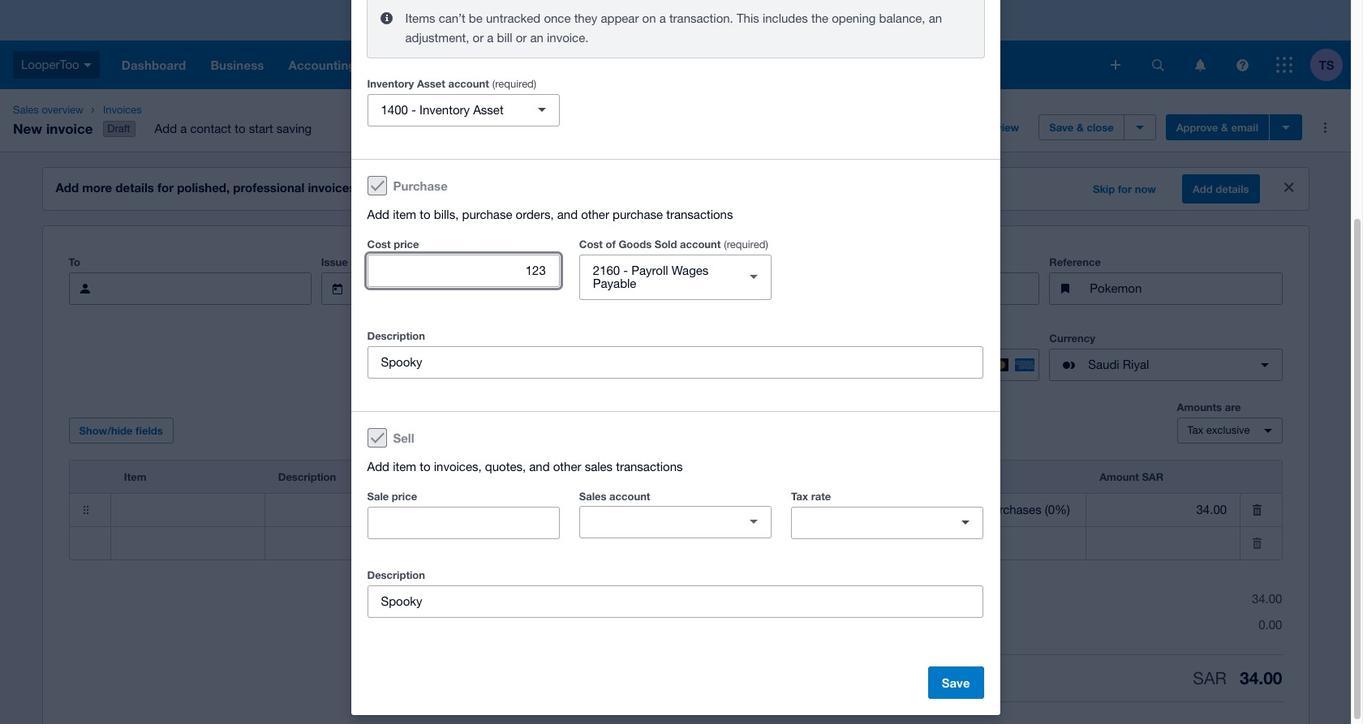 Task type: describe. For each thing, give the bounding box(es) containing it.
online
[[807, 332, 839, 345]]

are
[[1226, 401, 1242, 414]]

exclusive
[[1207, 425, 1251, 437]]

tax
[[918, 619, 935, 633]]

invoice line item list element
[[69, 460, 1283, 561]]

reference
[[1050, 256, 1102, 269]]

for inside button
[[1119, 183, 1133, 196]]

rate
[[812, 490, 832, 503]]

which
[[632, 14, 660, 26]]

0 horizontal spatial asset
[[417, 77, 446, 90]]

none text field inside invoice line item list element
[[265, 495, 541, 526]]

tax for tax exclusive
[[1188, 425, 1204, 437]]

Issue date text field
[[360, 274, 515, 305]]

professional
[[233, 180, 305, 195]]

bills,
[[434, 207, 459, 221]]

on
[[643, 11, 656, 25]]

1 vertical spatial account
[[680, 237, 721, 250]]

your
[[585, 14, 606, 26]]

skip for now button
[[1084, 176, 1167, 202]]

saudi
[[1089, 358, 1120, 372]]

approve & email button
[[1166, 115, 1270, 141]]

to left bills,
[[420, 207, 431, 221]]

Invoice number text field
[[846, 274, 1039, 305]]

item for purchase
[[393, 207, 417, 221]]

0 vertical spatial inventory
[[367, 77, 414, 90]]

sales for sales overview
[[13, 104, 39, 116]]

& for close
[[1077, 121, 1085, 134]]

0 vertical spatial transactions
[[667, 207, 733, 221]]

(required) inside inventory asset account (required)
[[493, 78, 537, 90]]

save & close button
[[1039, 115, 1125, 141]]

sales account
[[579, 490, 651, 503]]

to inside ts banner
[[851, 13, 861, 26]]

add details button
[[1183, 175, 1260, 204]]

invoices link
[[97, 102, 325, 119]]

amount sar
[[1100, 471, 1164, 484]]

save for save
[[942, 676, 971, 690]]

2160 - payroll wages payable
[[593, 263, 709, 290]]

save for save & close
[[1050, 121, 1074, 134]]

svg image inside loopertoo popup button
[[83, 63, 91, 67]]

can't
[[439, 11, 466, 25]]

add for add item to invoices, quotes, and other sales transactions
[[367, 460, 390, 474]]

2 or from the left
[[516, 30, 527, 44]]

tax exclusive button
[[1178, 418, 1283, 444]]

0 vertical spatial 34.00
[[1253, 593, 1283, 607]]

new
[[13, 120, 42, 137]]

add more details for polished, professional invoices.
[[56, 180, 359, 195]]

issue date
[[321, 256, 373, 269]]

inventory inside 'popup button'
[[420, 103, 470, 117]]

saudi riyal
[[1089, 358, 1150, 372]]

online payments
[[807, 332, 892, 345]]

riyal
[[1123, 358, 1150, 372]]

1 vertical spatial sar
[[1194, 669, 1227, 689]]

preview button
[[946, 115, 1030, 141]]

balance,
[[880, 11, 926, 25]]

1 horizontal spatial svg image
[[1237, 59, 1249, 71]]

Sale price text field
[[368, 508, 559, 539]]

add for add a contact to start saving
[[155, 122, 177, 136]]

once
[[544, 11, 571, 25]]

includes inside the you have 30 days left in your trial, which includes all features
[[663, 14, 702, 26]]

due date
[[564, 256, 610, 269]]

the
[[812, 11, 829, 25]]

1400 - inventory asset
[[381, 103, 504, 117]]

orders,
[[516, 207, 554, 221]]

add for add details
[[1193, 183, 1214, 196]]

price for purchase
[[394, 237, 419, 250]]

skip
[[1094, 183, 1116, 196]]

adjustment,
[[406, 30, 470, 44]]

cost for cost price
[[367, 237, 391, 250]]

0.00
[[1259, 619, 1283, 633]]

price
[[638, 471, 664, 484]]

includes inside the items can't be untracked once they appear on a transaction. this includes the opening balance, an adjustment, or a bill or an invoice.
[[763, 11, 808, 25]]

payroll
[[632, 263, 669, 277]]

tax for tax rate
[[792, 490, 809, 503]]

add for add item to bills, purchase orders, and other purchase transactions
[[367, 207, 390, 221]]

description for sell
[[367, 569, 425, 582]]

quotes,
[[485, 460, 526, 474]]

features
[[718, 14, 756, 26]]

opening
[[832, 11, 876, 25]]

you
[[470, 14, 487, 26]]

fields
[[136, 425, 163, 438]]

item
[[124, 471, 147, 484]]

0 horizontal spatial details
[[116, 180, 154, 195]]

description inside invoice line item list element
[[278, 471, 336, 484]]

0 horizontal spatial an
[[530, 30, 544, 44]]

issue
[[321, 256, 348, 269]]

price for sell
[[392, 490, 417, 503]]

To text field
[[108, 274, 311, 305]]

amounts
[[1178, 401, 1223, 414]]

polished,
[[177, 180, 230, 195]]

show/hide
[[79, 425, 133, 438]]

all
[[705, 14, 715, 26]]

approve & email
[[1177, 121, 1259, 134]]

loopertoo button
[[0, 41, 109, 89]]

payments
[[842, 332, 892, 345]]

of
[[606, 237, 616, 250]]

qty.
[[555, 471, 575, 484]]

& for email
[[1222, 121, 1229, 134]]

date for due date
[[587, 256, 610, 269]]

add details
[[1193, 183, 1250, 196]]

skip for now
[[1094, 183, 1157, 196]]

ts button
[[1311, 41, 1352, 89]]

preview
[[980, 121, 1020, 134]]

this
[[737, 11, 760, 25]]

invoices
[[103, 104, 142, 116]]

add a contact to start saving
[[155, 122, 312, 136]]

sell
[[393, 431, 415, 445]]

transaction.
[[670, 11, 734, 25]]

sale price
[[367, 490, 417, 503]]

tax rate
[[792, 490, 832, 503]]



Task type: locate. For each thing, give the bounding box(es) containing it.
details
[[116, 180, 154, 195], [1216, 183, 1250, 196]]

1 date from the left
[[351, 256, 373, 269]]

1 vertical spatial description
[[278, 471, 336, 484]]

for left now
[[1119, 183, 1133, 196]]

- for 1400
[[412, 103, 416, 117]]

account up the 1400 - inventory asset 'popup button'
[[448, 77, 489, 90]]

sales inside 'link'
[[13, 104, 39, 116]]

1 horizontal spatial an
[[929, 11, 943, 25]]

start
[[249, 122, 273, 136]]

0 vertical spatial (required)
[[493, 78, 537, 90]]

invoices,
[[434, 460, 482, 474]]

1 & from the left
[[1077, 121, 1085, 134]]

cost
[[367, 237, 391, 250], [579, 237, 603, 250]]

0 vertical spatial tax
[[1188, 425, 1204, 437]]

1 horizontal spatial date
[[587, 256, 610, 269]]

email
[[1232, 121, 1259, 134]]

0 horizontal spatial for
[[157, 180, 174, 195]]

2 & from the left
[[1222, 121, 1229, 134]]

0 horizontal spatial includes
[[663, 14, 702, 26]]

0 vertical spatial and
[[558, 207, 578, 221]]

1 horizontal spatial account
[[610, 490, 651, 503]]

to
[[69, 256, 80, 269]]

to left invoices,
[[420, 460, 431, 474]]

0 vertical spatial asset
[[417, 77, 446, 90]]

1 vertical spatial and
[[530, 460, 550, 474]]

2 vertical spatial account
[[610, 490, 651, 503]]

None text field
[[265, 495, 541, 526]]

purchase up goods
[[613, 207, 663, 221]]

invoices.
[[308, 180, 359, 195]]

2 horizontal spatial account
[[680, 237, 721, 250]]

1 vertical spatial inventory
[[420, 103, 470, 117]]

0 vertical spatial an
[[929, 11, 943, 25]]

description text field for purchase
[[368, 347, 983, 378]]

in
[[574, 14, 582, 26]]

(required)
[[493, 78, 537, 90], [724, 238, 769, 250]]

1 vertical spatial asset
[[473, 103, 504, 117]]

sales up "new"
[[13, 104, 39, 116]]

cost up issue date
[[367, 237, 391, 250]]

1 horizontal spatial sales
[[887, 619, 915, 633]]

sales for sales account
[[579, 490, 607, 503]]

- for 2160
[[624, 263, 629, 277]]

sales
[[13, 104, 39, 116], [579, 490, 607, 503]]

1 vertical spatial -
[[624, 263, 629, 277]]

2 date from the left
[[587, 256, 610, 269]]

Due date text field
[[603, 274, 758, 305]]

add inside button
[[1193, 183, 1214, 196]]

other up the sales account on the bottom of page
[[553, 460, 582, 474]]

(required) up more date options icon
[[724, 238, 769, 250]]

None text field
[[265, 529, 541, 559]]

1 horizontal spatial -
[[624, 263, 629, 277]]

cost up due date on the left
[[579, 237, 603, 250]]

Cost price text field
[[368, 255, 559, 286]]

1 vertical spatial sales
[[579, 490, 607, 503]]

0 horizontal spatial sales
[[13, 104, 39, 116]]

0 horizontal spatial (required)
[[493, 78, 537, 90]]

0 vertical spatial price
[[394, 237, 419, 250]]

other
[[581, 207, 610, 221], [553, 460, 582, 474]]

amount
[[1100, 471, 1140, 484]]

add left more
[[56, 180, 79, 195]]

1 horizontal spatial &
[[1222, 121, 1229, 134]]

1 or from the left
[[473, 30, 484, 44]]

1 vertical spatial other
[[553, 460, 582, 474]]

more
[[82, 180, 112, 195]]

details inside button
[[1216, 183, 1250, 196]]

- inside the 1400 - inventory asset 'popup button'
[[412, 103, 416, 117]]

0 horizontal spatial cost
[[367, 237, 391, 250]]

to left buy
[[851, 13, 861, 26]]

& inside 'button'
[[1222, 121, 1229, 134]]

0 horizontal spatial purchase
[[462, 207, 513, 221]]

1 cost from the left
[[367, 237, 391, 250]]

invoice.
[[547, 30, 589, 44]]

approve
[[1177, 121, 1219, 134]]

date down of
[[587, 256, 610, 269]]

purchase right bills,
[[462, 207, 513, 221]]

loopertoo
[[21, 57, 79, 71]]

sales overview
[[13, 104, 84, 116]]

an right the balance,
[[929, 11, 943, 25]]

2 description text field from the top
[[368, 587, 983, 617]]

choose a plan to buy
[[776, 13, 882, 26]]

0 vertical spatial other
[[581, 207, 610, 221]]

2160
[[593, 263, 620, 277]]

1 horizontal spatial tax
[[1188, 425, 1204, 437]]

total
[[858, 619, 884, 633]]

a left bill
[[487, 30, 494, 44]]

or
[[473, 30, 484, 44], [516, 30, 527, 44]]

1 vertical spatial tax
[[792, 490, 809, 503]]

svg image right loopertoo at top
[[83, 63, 91, 67]]

saudi riyal button
[[1050, 349, 1283, 382]]

cost for cost of goods sold account (required)
[[579, 237, 603, 250]]

transactions up cost of goods sold account (required)
[[667, 207, 733, 221]]

svg image
[[1237, 59, 1249, 71], [83, 63, 91, 67]]

transactions
[[667, 207, 733, 221], [616, 460, 683, 474]]

sar inside invoice line item list element
[[1143, 471, 1164, 484]]

trial,
[[609, 14, 629, 26]]

add left contact
[[155, 122, 177, 136]]

ts banner
[[0, 0, 1352, 89]]

and left qty.
[[530, 460, 550, 474]]

amounts are
[[1178, 401, 1242, 414]]

appear
[[601, 11, 639, 25]]

tax left rate
[[792, 490, 809, 503]]

inventory up 1400 on the left top
[[367, 77, 414, 90]]

& left email
[[1222, 121, 1229, 134]]

tax
[[1188, 425, 1204, 437], [792, 490, 809, 503]]

svg image
[[1277, 57, 1293, 73], [1152, 59, 1165, 71], [1195, 59, 1206, 71], [1111, 60, 1121, 70]]

price
[[394, 237, 419, 250], [392, 490, 417, 503]]

includes left all
[[663, 14, 702, 26]]

0 vertical spatial -
[[412, 103, 416, 117]]

purchase
[[462, 207, 513, 221], [613, 207, 663, 221]]

purchase
[[393, 178, 448, 193]]

price right sale
[[392, 490, 417, 503]]

inventory asset account (required)
[[367, 77, 537, 90]]

1 item from the top
[[393, 207, 417, 221]]

1 horizontal spatial sales
[[579, 490, 607, 503]]

0 horizontal spatial or
[[473, 30, 484, 44]]

close button
[[1277, 175, 1303, 201]]

2 purchase from the left
[[613, 207, 663, 221]]

a right "on"
[[660, 11, 666, 25]]

bill
[[497, 30, 513, 44]]

total sales tax
[[858, 619, 935, 633]]

0 horizontal spatial tax
[[792, 490, 809, 503]]

svg image up email
[[1237, 59, 1249, 71]]

sales
[[585, 460, 613, 474], [887, 619, 915, 633]]

1 description text field from the top
[[368, 347, 983, 378]]

- inside 2160 - payroll wages payable
[[624, 263, 629, 277]]

sales down "add item to invoices, quotes, and other sales transactions" at the bottom
[[579, 490, 607, 503]]

you have 30 days left in your trial, which includes all features
[[470, 13, 756, 26]]

other up of
[[581, 207, 610, 221]]

ts
[[1320, 57, 1335, 72]]

0 horizontal spatial -
[[412, 103, 416, 117]]

a left plan
[[817, 13, 823, 26]]

1 horizontal spatial inventory
[[420, 103, 470, 117]]

none text field inside invoice line item list element
[[265, 529, 541, 559]]

item down sell
[[393, 460, 417, 474]]

transactions up the sales account on the bottom of page
[[616, 460, 683, 474]]

now
[[1136, 183, 1157, 196]]

cost of goods sold account (required)
[[579, 237, 769, 250]]

close image
[[1285, 183, 1295, 193]]

or right bill
[[516, 30, 527, 44]]

have
[[490, 14, 513, 26]]

0 horizontal spatial inventory
[[367, 77, 414, 90]]

& left close
[[1077, 121, 1085, 134]]

1 horizontal spatial cost
[[579, 237, 603, 250]]

and right orders,
[[558, 207, 578, 221]]

close
[[1087, 121, 1114, 134]]

or down you
[[473, 30, 484, 44]]

None field
[[542, 495, 624, 526], [625, 495, 778, 526], [1087, 495, 1241, 526], [542, 529, 624, 559], [625, 529, 778, 559], [1087, 529, 1241, 559], [542, 495, 624, 526], [625, 495, 778, 526], [1087, 495, 1241, 526], [542, 529, 624, 559], [625, 529, 778, 559], [1087, 529, 1241, 559]]

2 item from the top
[[393, 460, 417, 474]]

0 horizontal spatial date
[[351, 256, 373, 269]]

1 horizontal spatial includes
[[763, 11, 808, 25]]

tax exclusive
[[1188, 425, 1251, 437]]

1 horizontal spatial asset
[[473, 103, 504, 117]]

asset up 1400 - inventory asset
[[417, 77, 446, 90]]

items can't be untracked once they appear on a transaction. this includes the opening balance, an adjustment, or a bill or an invoice.
[[406, 11, 943, 44]]

details right more
[[116, 180, 154, 195]]

an down the days on the top
[[530, 30, 544, 44]]

asset inside 'popup button'
[[473, 103, 504, 117]]

1 vertical spatial item
[[393, 460, 417, 474]]

1 vertical spatial (required)
[[724, 238, 769, 250]]

wages
[[672, 263, 709, 277]]

choose
[[776, 13, 814, 26]]

Description text field
[[368, 347, 983, 378], [368, 587, 983, 617]]

overview
[[42, 104, 84, 116]]

add up the cost price
[[367, 207, 390, 221]]

2 vertical spatial description
[[367, 569, 425, 582]]

34.00 up 0.00
[[1253, 593, 1283, 607]]

1 vertical spatial price
[[392, 490, 417, 503]]

to left start
[[235, 122, 246, 136]]

- right 2160
[[624, 263, 629, 277]]

item up the cost price
[[393, 207, 417, 221]]

asset down inventory asset account (required)
[[473, 103, 504, 117]]

2 cost from the left
[[579, 237, 603, 250]]

1 horizontal spatial (required)
[[724, 238, 769, 250]]

1 vertical spatial transactions
[[616, 460, 683, 474]]

more date options image
[[765, 273, 797, 305]]

0 vertical spatial sar
[[1143, 471, 1164, 484]]

item for sell
[[393, 460, 417, 474]]

(required) down bill
[[493, 78, 537, 90]]

0 horizontal spatial sar
[[1143, 471, 1164, 484]]

date right issue
[[351, 256, 373, 269]]

30
[[516, 13, 527, 26]]

save & close
[[1050, 121, 1114, 134]]

1 horizontal spatial save
[[1050, 121, 1074, 134]]

add item to bills, purchase orders, and other purchase transactions
[[367, 207, 733, 221]]

&
[[1077, 121, 1085, 134], [1222, 121, 1229, 134]]

sales up the sales account on the bottom of page
[[585, 460, 613, 474]]

1 horizontal spatial sar
[[1194, 669, 1227, 689]]

includes
[[763, 11, 808, 25], [663, 14, 702, 26]]

saving
[[277, 122, 312, 136]]

sales left tax
[[887, 619, 915, 633]]

add up sale
[[367, 460, 390, 474]]

details left close button on the right top of page
[[1216, 183, 1250, 196]]

asset
[[417, 77, 446, 90], [473, 103, 504, 117]]

34.00
[[1253, 593, 1283, 607], [1240, 669, 1283, 689]]

inventory
[[367, 77, 414, 90], [420, 103, 470, 117]]

to
[[851, 13, 861, 26], [235, 122, 246, 136], [420, 207, 431, 221], [420, 460, 431, 474]]

tax down amounts in the right bottom of the page
[[1188, 425, 1204, 437]]

1 horizontal spatial and
[[558, 207, 578, 221]]

1 horizontal spatial for
[[1119, 183, 1133, 196]]

1 vertical spatial sales
[[887, 619, 915, 633]]

tax rate, image
[[962, 521, 970, 525]]

save button
[[929, 667, 984, 699]]

untracked
[[486, 11, 541, 25]]

0 vertical spatial save
[[1050, 121, 1074, 134]]

0 vertical spatial sales
[[585, 460, 613, 474]]

a left contact
[[180, 122, 187, 136]]

for left polished,
[[157, 180, 174, 195]]

1 purchase from the left
[[462, 207, 513, 221]]

1 vertical spatial 34.00
[[1240, 669, 1283, 689]]

1 horizontal spatial or
[[516, 30, 527, 44]]

34.00 down 0.00
[[1240, 669, 1283, 689]]

0 horizontal spatial account
[[448, 77, 489, 90]]

0 horizontal spatial svg image
[[83, 63, 91, 67]]

1 vertical spatial an
[[530, 30, 544, 44]]

inventory down inventory asset account (required)
[[420, 103, 470, 117]]

1400 - inventory asset button
[[367, 94, 560, 126]]

1 vertical spatial save
[[942, 676, 971, 690]]

draft
[[107, 123, 130, 135]]

tax inside "popup button"
[[1188, 425, 1204, 437]]

contact element
[[69, 273, 311, 305]]

due
[[564, 256, 584, 269]]

currency
[[1050, 332, 1096, 345]]

includes left the
[[763, 11, 808, 25]]

add for add more details for polished, professional invoices.
[[56, 180, 79, 195]]

account up 'wages' at the top
[[680, 237, 721, 250]]

- right 1400 on the left top
[[412, 103, 416, 117]]

be
[[469, 11, 483, 25]]

description text field for sell
[[368, 587, 983, 617]]

price up "issue date" text field
[[394, 237, 419, 250]]

add right now
[[1193, 183, 1214, 196]]

0 vertical spatial account
[[448, 77, 489, 90]]

date
[[351, 256, 373, 269], [587, 256, 610, 269]]

0 vertical spatial description text field
[[368, 347, 983, 378]]

description for purchase
[[367, 329, 425, 342]]

1 vertical spatial description text field
[[368, 587, 983, 617]]

0 horizontal spatial and
[[530, 460, 550, 474]]

0 vertical spatial description
[[367, 329, 425, 342]]

date for issue date
[[351, 256, 373, 269]]

a inside ts banner
[[817, 13, 823, 26]]

0 horizontal spatial save
[[942, 676, 971, 690]]

& inside button
[[1077, 121, 1085, 134]]

contact
[[190, 122, 231, 136]]

Reference text field
[[1089, 274, 1282, 305]]

invoice
[[46, 120, 93, 137]]

0 horizontal spatial sales
[[585, 460, 613, 474]]

account down price
[[610, 490, 651, 503]]

0 vertical spatial sales
[[13, 104, 39, 116]]

1 horizontal spatial details
[[1216, 183, 1250, 196]]

(required) inside cost of goods sold account (required)
[[724, 238, 769, 250]]

left
[[557, 14, 571, 26]]

new invoice
[[13, 120, 93, 137]]

0 vertical spatial item
[[393, 207, 417, 221]]

1 horizontal spatial purchase
[[613, 207, 663, 221]]

more date options image
[[522, 273, 554, 305]]

0 horizontal spatial &
[[1077, 121, 1085, 134]]



Task type: vqa. For each thing, say whether or not it's contained in the screenshot.
Empty state of the Expenses widget with a 'Set up expense claims' button and a data-less table. image at the bottom left
no



